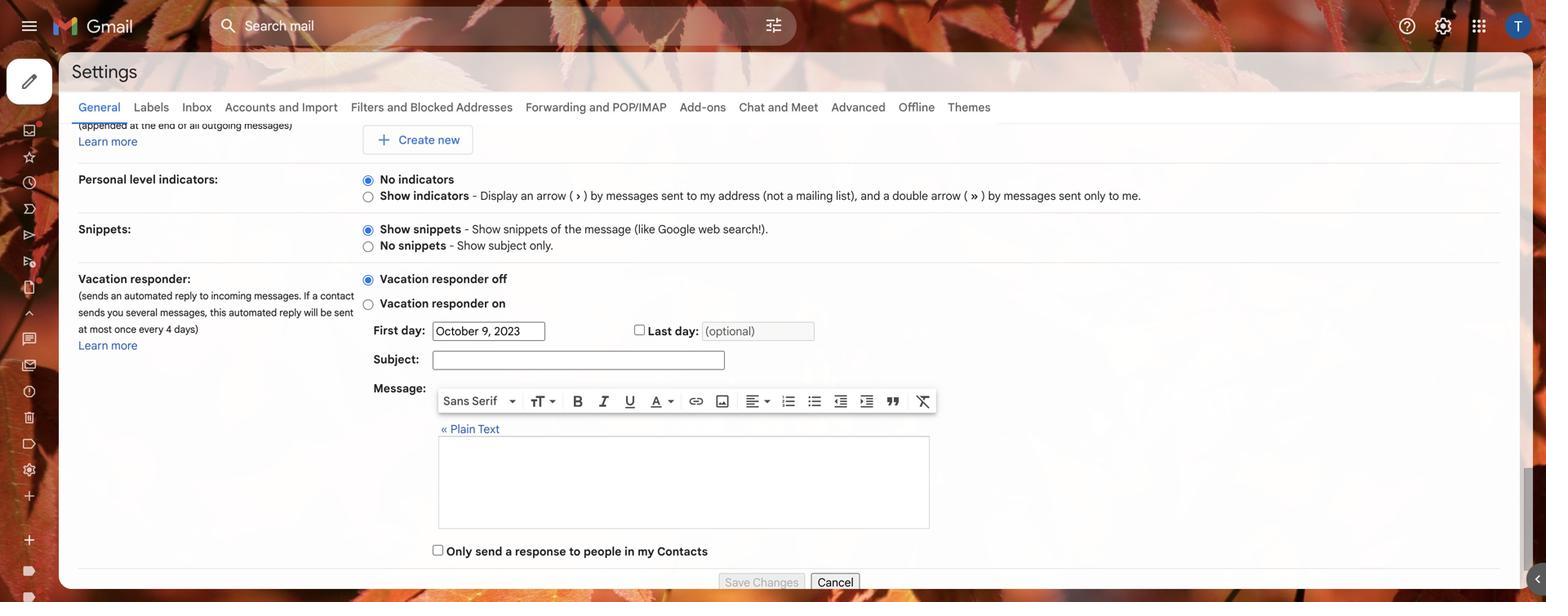 Task type: describe. For each thing, give the bounding box(es) containing it.
(like
[[634, 222, 655, 237]]

end
[[158, 120, 175, 132]]

people
[[584, 545, 622, 559]]

forwarding and pop/imap link
[[526, 100, 667, 115]]

Search mail text field
[[245, 18, 718, 34]]

all
[[190, 120, 199, 132]]

sans serif
[[443, 394, 497, 408]]

create new
[[399, 133, 460, 147]]

No snippets radio
[[363, 241, 373, 253]]

2 by from the left
[[988, 189, 1001, 203]]

once
[[114, 324, 136, 336]]

learn inside (appended at the end of all outgoing messages) learn more
[[78, 135, 108, 149]]

settings
[[72, 60, 137, 83]]

vacation for vacation responder: (sends an automated reply to incoming messages. if a contact sends you several messages, this automated reply will be sent at most once every 4 days) learn more
[[78, 272, 127, 287]]

1 learn more link from the top
[[78, 135, 138, 149]]

0 vertical spatial my
[[700, 189, 715, 203]]

1 horizontal spatial sent
[[661, 189, 684, 203]]

advanced
[[832, 100, 886, 115]]

a right send
[[505, 545, 512, 559]]

outgoing
[[202, 120, 242, 132]]

remove formatting ‪(⌘\)‬ image
[[915, 393, 932, 410]]

snippets:
[[78, 222, 131, 237]]

most
[[90, 324, 112, 336]]

to left people
[[569, 545, 581, 559]]

4
[[166, 324, 172, 336]]

inbox
[[182, 100, 212, 115]]

save
[[725, 576, 750, 590]]

snippets for show subject only.
[[398, 239, 446, 253]]

contacts
[[657, 545, 708, 559]]

first
[[373, 324, 398, 338]]

last
[[648, 325, 672, 339]]

indicators:
[[159, 173, 218, 187]]

incoming
[[211, 290, 252, 302]]

no indicators
[[380, 173, 454, 187]]

(sends
[[78, 290, 108, 302]]

italic ‪(⌘i)‬ image
[[596, 393, 612, 410]]

day: for last day:
[[675, 325, 699, 339]]

cancel
[[818, 576, 854, 590]]

2 horizontal spatial sent
[[1059, 189, 1081, 203]]

bold ‪(⌘b)‬ image
[[570, 393, 586, 410]]

2 ) from the left
[[981, 189, 985, 203]]

Last day: text field
[[702, 322, 815, 341]]

messages,
[[160, 307, 207, 319]]

(appended at the end of all outgoing messages) learn more
[[78, 120, 292, 149]]

create new button
[[363, 125, 473, 155]]

indent less ‪(⌘[)‬ image
[[833, 393, 849, 410]]

2 arrow from the left
[[931, 189, 961, 203]]

be
[[320, 307, 332, 319]]

advanced search options image
[[758, 9, 790, 42]]

on
[[492, 297, 506, 311]]

blocked
[[410, 100, 454, 115]]

a inside vacation responder: (sends an automated reply to incoming messages. if a contact sends you several messages, this automated reply will be sent at most once every 4 days) learn more
[[312, 290, 318, 302]]

will
[[304, 307, 318, 319]]

more inside (appended at the end of all outgoing messages) learn more
[[111, 135, 138, 149]]

and for forwarding
[[589, 100, 610, 115]]

accounts
[[225, 100, 276, 115]]

underline ‪(⌘u)‬ image
[[622, 394, 638, 410]]

- for display an arrow (
[[472, 189, 477, 203]]

day: for first day:
[[401, 324, 425, 338]]

cancel button
[[811, 574, 860, 593]]

level
[[130, 173, 156, 187]]

general
[[78, 100, 121, 115]]

sends
[[78, 307, 105, 319]]

offline link
[[899, 100, 935, 115]]

at inside (appended at the end of all outgoing messages) learn more
[[130, 120, 139, 132]]

address
[[718, 189, 760, 203]]

off
[[492, 272, 507, 287]]

themes
[[948, 100, 991, 115]]

accounts and import
[[225, 100, 338, 115]]

in
[[625, 545, 635, 559]]

0 vertical spatial automated
[[124, 290, 173, 302]]

filters and blocked addresses link
[[351, 100, 513, 115]]

addresses
[[456, 100, 513, 115]]

and for accounts
[[279, 100, 299, 115]]

2 ( from the left
[[964, 189, 968, 203]]

create
[[399, 133, 435, 147]]

Vacation responder off radio
[[363, 274, 373, 286]]

an inside vacation responder: (sends an automated reply to incoming messages. if a contact sends you several messages, this automated reply will be sent at most once every 4 days) learn more
[[111, 290, 122, 302]]

this
[[210, 307, 226, 319]]

chat
[[739, 100, 765, 115]]

pop/imap
[[613, 100, 667, 115]]

« plain text
[[441, 422, 500, 437]]

and right the list),
[[861, 189, 880, 203]]

settings image
[[1434, 16, 1453, 36]]

display
[[480, 189, 518, 203]]

1 horizontal spatial the
[[564, 222, 582, 237]]

show snippets - show snippets of the message (like google web search!).
[[380, 222, 768, 237]]

filters and blocked addresses
[[351, 100, 513, 115]]

1 horizontal spatial automated
[[229, 307, 277, 319]]

»
[[971, 189, 978, 203]]

bulleted list ‪(⌘⇧8)‬ image
[[807, 393, 823, 410]]

personal
[[78, 173, 127, 187]]

1 messages from the left
[[606, 189, 658, 203]]

1 ) from the left
[[584, 189, 588, 203]]

double
[[893, 189, 928, 203]]

advanced link
[[832, 100, 886, 115]]

mailing
[[796, 189, 833, 203]]

save changes
[[725, 576, 799, 590]]

first day:
[[373, 324, 425, 338]]

vacation responder: (sends an automated reply to incoming messages. if a contact sends you several messages, this automated reply will be sent at most once every 4 days) learn more
[[78, 272, 354, 353]]

formatting options toolbar
[[438, 389, 936, 413]]

contact
[[320, 290, 354, 302]]

a left double
[[883, 189, 890, 203]]

chat and meet link
[[739, 100, 818, 115]]

inbox link
[[182, 100, 212, 115]]

labels
[[134, 100, 169, 115]]

main menu image
[[20, 16, 39, 36]]

last day:
[[648, 325, 699, 339]]



Task type: locate. For each thing, give the bounding box(es) containing it.
learn more link down (appended
[[78, 135, 138, 149]]

quote ‪(⌘⇧9)‬ image
[[885, 393, 901, 410]]

0 horizontal spatial the
[[141, 120, 156, 132]]

sent inside vacation responder: (sends an automated reply to incoming messages. if a contact sends you several messages, this automated reply will be sent at most once every 4 days) learn more
[[334, 307, 354, 319]]

1 vertical spatial the
[[564, 222, 582, 237]]

meet
[[791, 100, 818, 115]]

( left ›
[[569, 189, 573, 203]]

responder
[[432, 272, 489, 287], [432, 297, 489, 311]]

1 vertical spatial -
[[464, 222, 470, 237]]

no right no snippets radio
[[380, 239, 395, 253]]

1 more from the top
[[111, 135, 138, 149]]

0 horizontal spatial my
[[638, 545, 655, 559]]

(not
[[763, 189, 784, 203]]

and for chat
[[768, 100, 788, 115]]

of inside (appended at the end of all outgoing messages) learn more
[[178, 120, 187, 132]]

vacation for vacation responder on
[[380, 297, 429, 311]]

None search field
[[209, 7, 797, 46]]

only.
[[530, 239, 553, 253]]

arrow left »
[[931, 189, 961, 203]]

1 no from the top
[[380, 173, 395, 187]]

1 vertical spatial no
[[380, 239, 395, 253]]

an
[[521, 189, 534, 203], [111, 290, 122, 302]]

2 messages from the left
[[1004, 189, 1056, 203]]

indicators down no indicators
[[413, 189, 469, 203]]

save changes button
[[719, 574, 805, 593]]

insert image image
[[714, 393, 731, 410]]

1 horizontal spatial day:
[[675, 325, 699, 339]]

Vacation responder text field
[[439, 445, 929, 520]]

vacation up (sends
[[78, 272, 127, 287]]

sent left the only
[[1059, 189, 1081, 203]]

2 vertical spatial -
[[449, 239, 455, 253]]

learn inside vacation responder: (sends an automated reply to incoming messages. if a contact sends you several messages, this automated reply will be sent at most once every 4 days) learn more
[[78, 339, 108, 353]]

1 vertical spatial my
[[638, 545, 655, 559]]

learn down most
[[78, 339, 108, 353]]

reply left "will" on the left of the page
[[279, 307, 301, 319]]

more down (appended
[[111, 135, 138, 149]]

the down ›
[[564, 222, 582, 237]]

more down once
[[111, 339, 138, 353]]

1 horizontal spatial at
[[130, 120, 139, 132]]

snippets up only.
[[504, 222, 548, 237]]

vacation responder on
[[380, 297, 506, 311]]

add-ons
[[680, 100, 726, 115]]

several
[[126, 307, 158, 319]]

at inside vacation responder: (sends an automated reply to incoming messages. if a contact sends you several messages, this automated reply will be sent at most once every 4 days) learn more
[[78, 324, 87, 336]]

an up you
[[111, 290, 122, 302]]

1 horizontal spatial )
[[981, 189, 985, 203]]

sans
[[443, 394, 469, 408]]

show up no snippets - show subject only.
[[472, 222, 501, 237]]

1 vertical spatial responder
[[432, 297, 489, 311]]

No indicators radio
[[363, 175, 373, 187]]

Last day: checkbox
[[634, 325, 645, 336]]

and for filters
[[387, 100, 407, 115]]

Only send a response to people in my Contacts checkbox
[[433, 545, 443, 556]]

0 horizontal spatial arrow
[[536, 189, 566, 203]]

responder up the vacation responder on at the left
[[432, 272, 489, 287]]

add-
[[680, 100, 707, 115]]

and up 'messages)'
[[279, 100, 299, 115]]

by
[[591, 189, 603, 203], [988, 189, 1001, 203]]

0 vertical spatial learn more link
[[78, 135, 138, 149]]

forwarding and pop/imap
[[526, 100, 667, 115]]

to left me.
[[1109, 189, 1119, 203]]

Show indicators radio
[[363, 191, 373, 203]]

the
[[141, 120, 156, 132], [564, 222, 582, 237]]

0 horizontal spatial messages
[[606, 189, 658, 203]]

messages.
[[254, 290, 301, 302]]

add-ons link
[[680, 100, 726, 115]]

of up only.
[[551, 222, 562, 237]]

2 learn more link from the top
[[78, 339, 138, 353]]

indicators for show
[[413, 189, 469, 203]]

by right »
[[988, 189, 1001, 203]]

reply up messages, at the bottom left of page
[[175, 290, 197, 302]]

0 vertical spatial no
[[380, 173, 395, 187]]

2 horizontal spatial -
[[472, 189, 477, 203]]

if
[[304, 290, 310, 302]]

sent up google
[[661, 189, 684, 203]]

vacation inside vacation responder: (sends an automated reply to incoming messages. if a contact sends you several messages, this automated reply will be sent at most once every 4 days) learn more
[[78, 272, 127, 287]]

at down labels
[[130, 120, 139, 132]]

my
[[700, 189, 715, 203], [638, 545, 655, 559]]

messages up (like
[[606, 189, 658, 203]]

to
[[687, 189, 697, 203], [1109, 189, 1119, 203], [200, 290, 209, 302], [569, 545, 581, 559]]

0 horizontal spatial at
[[78, 324, 87, 336]]

- left display
[[472, 189, 477, 203]]

arrow left ›
[[536, 189, 566, 203]]

show right show snippets option
[[380, 222, 410, 237]]

subject
[[489, 239, 527, 253]]

responder for on
[[432, 297, 489, 311]]

Vacation responder on radio
[[363, 299, 373, 311]]

labels link
[[134, 100, 169, 115]]

1 horizontal spatial -
[[464, 222, 470, 237]]

responder down vacation responder off
[[432, 297, 489, 311]]

( left »
[[964, 189, 968, 203]]

- for show subject only.
[[449, 239, 455, 253]]

1 vertical spatial learn more link
[[78, 339, 138, 353]]

indicators for no
[[398, 173, 454, 187]]

chat and meet
[[739, 100, 818, 115]]

ons
[[707, 100, 726, 115]]

vacation up the "first day:" at the left of page
[[380, 297, 429, 311]]

1 vertical spatial of
[[551, 222, 562, 237]]

accounts and import link
[[225, 100, 338, 115]]

Subject text field
[[433, 351, 725, 370]]

at left most
[[78, 324, 87, 336]]

navigation containing save changes
[[78, 569, 1501, 593]]

0 horizontal spatial )
[[584, 189, 588, 203]]

web
[[699, 222, 720, 237]]

you
[[107, 307, 123, 319]]

no for no indicators
[[380, 173, 395, 187]]

sent
[[661, 189, 684, 203], [1059, 189, 1081, 203], [334, 307, 354, 319]]

0 vertical spatial learn
[[78, 135, 108, 149]]

learn more link down most
[[78, 339, 138, 353]]

1 horizontal spatial of
[[551, 222, 562, 237]]

vacation responder off
[[380, 272, 507, 287]]

by right ›
[[591, 189, 603, 203]]

2 more from the top
[[111, 339, 138, 353]]

gmail image
[[52, 10, 141, 42]]

navigation
[[0, 52, 196, 603], [78, 569, 1501, 593]]

no for no snippets - show subject only.
[[380, 239, 395, 253]]

send
[[475, 545, 502, 559]]

0 horizontal spatial reply
[[175, 290, 197, 302]]

- for show snippets of the message (like google web search!).
[[464, 222, 470, 237]]

- up vacation responder off
[[449, 239, 455, 253]]

more inside vacation responder: (sends an automated reply to incoming messages. if a contact sends you several messages, this automated reply will be sent at most once every 4 days) learn more
[[111, 339, 138, 353]]

to up google
[[687, 189, 697, 203]]

to inside vacation responder: (sends an automated reply to incoming messages. if a contact sends you several messages, this automated reply will be sent at most once every 4 days) learn more
[[200, 290, 209, 302]]

only
[[1084, 189, 1106, 203]]

messages
[[606, 189, 658, 203], [1004, 189, 1056, 203]]

automated up 'several' at the left of page
[[124, 290, 173, 302]]

0 vertical spatial reply
[[175, 290, 197, 302]]

1 vertical spatial automated
[[229, 307, 277, 319]]

0 horizontal spatial automated
[[124, 290, 173, 302]]

0 vertical spatial at
[[130, 120, 139, 132]]

message:
[[373, 382, 426, 396]]

responder for off
[[432, 272, 489, 287]]

0 horizontal spatial -
[[449, 239, 455, 253]]

no
[[380, 173, 395, 187], [380, 239, 395, 253]]

a right (not
[[787, 189, 793, 203]]

0 horizontal spatial (
[[569, 189, 573, 203]]

1 horizontal spatial my
[[700, 189, 715, 203]]

import
[[302, 100, 338, 115]]

automated
[[124, 290, 173, 302], [229, 307, 277, 319]]

indent more ‪(⌘])‬ image
[[859, 393, 875, 410]]

serif
[[472, 394, 497, 408]]

day: right first
[[401, 324, 425, 338]]

link ‪(⌘k)‬ image
[[688, 393, 705, 410]]

the left end
[[141, 120, 156, 132]]

0 horizontal spatial sent
[[334, 307, 354, 319]]

general link
[[78, 100, 121, 115]]

of left all
[[178, 120, 187, 132]]

my right in
[[638, 545, 655, 559]]

0 vertical spatial -
[[472, 189, 477, 203]]

numbered list ‪(⌘⇧7)‬ image
[[780, 393, 797, 410]]

1 horizontal spatial messages
[[1004, 189, 1056, 203]]

1 vertical spatial an
[[111, 290, 122, 302]]

only
[[446, 545, 472, 559]]

2 no from the top
[[380, 239, 395, 253]]

themes link
[[948, 100, 991, 115]]

personal level indicators:
[[78, 173, 218, 187]]

0 vertical spatial indicators
[[398, 173, 454, 187]]

0 vertical spatial of
[[178, 120, 187, 132]]

0 horizontal spatial day:
[[401, 324, 425, 338]]

(
[[569, 189, 573, 203], [964, 189, 968, 203]]

snippets up vacation responder off
[[398, 239, 446, 253]]

day:
[[401, 324, 425, 338], [675, 325, 699, 339]]

day: right the last at the left of page
[[675, 325, 699, 339]]

messages)
[[244, 120, 292, 132]]

›
[[576, 189, 581, 203]]

Show snippets radio
[[363, 224, 373, 237]]

only send a response to people in my contacts
[[446, 545, 708, 559]]

1 horizontal spatial reply
[[279, 307, 301, 319]]

1 responder from the top
[[432, 272, 489, 287]]

automated down incoming
[[229, 307, 277, 319]]

1 horizontal spatial (
[[964, 189, 968, 203]]

indicators
[[398, 173, 454, 187], [413, 189, 469, 203]]

show left subject
[[457, 239, 486, 253]]

changes
[[753, 576, 799, 590]]

sent right "be"
[[334, 307, 354, 319]]

search!).
[[723, 222, 768, 237]]

and left pop/imap
[[589, 100, 610, 115]]

to up messages, at the bottom left of page
[[200, 290, 209, 302]]

and right chat
[[768, 100, 788, 115]]

an right display
[[521, 189, 534, 203]]

vacation for vacation responder off
[[380, 272, 429, 287]]

2 responder from the top
[[432, 297, 489, 311]]

1 horizontal spatial arrow
[[931, 189, 961, 203]]

message
[[585, 222, 631, 237]]

snippets
[[413, 222, 461, 237], [504, 222, 548, 237], [398, 239, 446, 253]]

no snippets - show subject only.
[[380, 239, 553, 253]]

1 vertical spatial learn
[[78, 339, 108, 353]]

my left the address
[[700, 189, 715, 203]]

show right the show indicators radio
[[380, 189, 410, 203]]

)
[[584, 189, 588, 203], [981, 189, 985, 203]]

0 vertical spatial the
[[141, 120, 156, 132]]

google
[[658, 222, 696, 237]]

messages right »
[[1004, 189, 1056, 203]]

of
[[178, 120, 187, 132], [551, 222, 562, 237]]

1 horizontal spatial by
[[988, 189, 1001, 203]]

reply
[[175, 290, 197, 302], [279, 307, 301, 319]]

1 vertical spatial indicators
[[413, 189, 469, 203]]

responder:
[[130, 272, 191, 287]]

vacation right vacation responder off radio
[[380, 272, 429, 287]]

snippets up no snippets - show subject only.
[[413, 222, 461, 237]]

search mail image
[[214, 11, 243, 41]]

1 vertical spatial more
[[111, 339, 138, 353]]

1 vertical spatial at
[[78, 324, 87, 336]]

) right ›
[[584, 189, 588, 203]]

vacation
[[78, 272, 127, 287], [380, 272, 429, 287], [380, 297, 429, 311]]

more
[[111, 135, 138, 149], [111, 339, 138, 353]]

offline
[[899, 100, 935, 115]]

1 ( from the left
[[569, 189, 573, 203]]

0 horizontal spatial of
[[178, 120, 187, 132]]

response
[[515, 545, 566, 559]]

1 arrow from the left
[[536, 189, 566, 203]]

no right "no indicators" option
[[380, 173, 395, 187]]

the inside (appended at the end of all outgoing messages) learn more
[[141, 120, 156, 132]]

forwarding
[[526, 100, 586, 115]]

snippets for show snippets of the message (like google web search!).
[[413, 222, 461, 237]]

2 learn from the top
[[78, 339, 108, 353]]

list),
[[836, 189, 858, 203]]

0 horizontal spatial an
[[111, 290, 122, 302]]

and right filters
[[387, 100, 407, 115]]

indicators down create new
[[398, 173, 454, 187]]

a right if
[[312, 290, 318, 302]]

1 by from the left
[[591, 189, 603, 203]]

) right »
[[981, 189, 985, 203]]

- up no snippets - show subject only.
[[464, 222, 470, 237]]

new
[[438, 133, 460, 147]]

0 vertical spatial responder
[[432, 272, 489, 287]]

sans serif option
[[440, 393, 506, 410]]

learn down (appended
[[78, 135, 108, 149]]

First day: text field
[[433, 322, 545, 341]]

1 learn from the top
[[78, 135, 108, 149]]

at
[[130, 120, 139, 132], [78, 324, 87, 336]]

support image
[[1398, 16, 1417, 36]]

0 vertical spatial more
[[111, 135, 138, 149]]

0 vertical spatial an
[[521, 189, 534, 203]]

every
[[139, 324, 164, 336]]

1 horizontal spatial an
[[521, 189, 534, 203]]

1 vertical spatial reply
[[279, 307, 301, 319]]

0 horizontal spatial by
[[591, 189, 603, 203]]



Task type: vqa. For each thing, say whether or not it's contained in the screenshot.
Jacob, please add me to your LinkedIn network Linkedin
no



